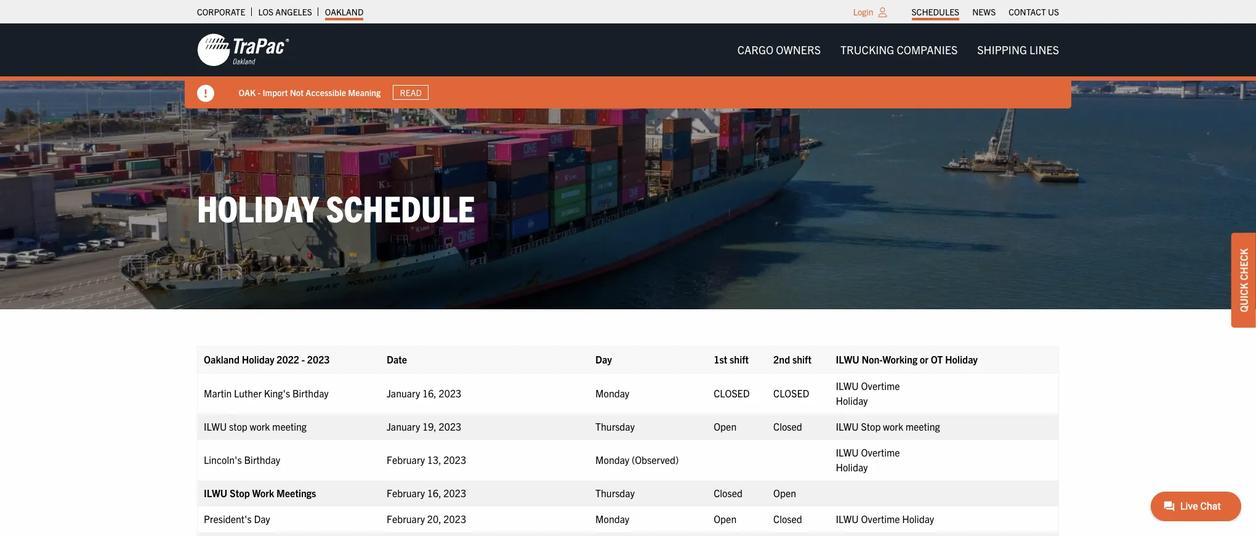 Task type: vqa. For each thing, say whether or not it's contained in the screenshot.
Customer Service: 877-387-2722
no



Task type: locate. For each thing, give the bounding box(es) containing it.
monday for open
[[596, 512, 630, 525]]

2nd
[[774, 353, 791, 365]]

king's
[[264, 387, 290, 399]]

cargo
[[738, 43, 774, 57]]

oakland image
[[197, 33, 290, 67]]

16,
[[423, 387, 437, 399], [427, 486, 442, 499]]

february for february 20, 2023
[[387, 512, 425, 525]]

0 horizontal spatial meeting
[[272, 420, 307, 432]]

2 overtime from the top
[[862, 446, 900, 458]]

oakland
[[325, 6, 364, 17], [204, 353, 240, 365]]

1 vertical spatial birthday
[[244, 453, 280, 466]]

cargo owners
[[738, 43, 821, 57]]

overtime for monday (observed)
[[862, 446, 900, 458]]

1 closed from the left
[[714, 387, 750, 399]]

quick check
[[1238, 248, 1251, 312]]

shift right 2nd
[[793, 353, 812, 365]]

2 february from the top
[[387, 486, 425, 499]]

0 horizontal spatial -
[[258, 87, 261, 98]]

quick check link
[[1232, 233, 1257, 328]]

0 horizontal spatial stop
[[230, 486, 250, 499]]

february left 13,
[[387, 453, 425, 466]]

closed down 1st shift
[[714, 387, 750, 399]]

january for january 19, 2023
[[387, 420, 420, 432]]

accessible
[[306, 87, 347, 98]]

shift
[[730, 353, 749, 365], [793, 353, 812, 365]]

0 vertical spatial closed
[[774, 420, 803, 432]]

1 vertical spatial 16,
[[427, 486, 442, 499]]

0 vertical spatial monday
[[596, 387, 630, 399]]

lines
[[1030, 43, 1060, 57]]

0 vertical spatial stop
[[862, 420, 881, 432]]

2023 up january 19, 2023
[[439, 387, 462, 399]]

2 thursday from the top
[[596, 486, 635, 499]]

date
[[387, 353, 410, 365]]

ot
[[931, 353, 943, 365]]

2023 right 20,
[[444, 512, 466, 525]]

2 vertical spatial open
[[714, 512, 737, 525]]

1 work from the left
[[250, 420, 270, 432]]

- right oak
[[258, 87, 261, 98]]

0 vertical spatial february
[[387, 453, 425, 466]]

closed down 2nd shift
[[774, 387, 810, 399]]

1 horizontal spatial shift
[[793, 353, 812, 365]]

menu bar
[[906, 3, 1066, 20], [728, 37, 1070, 62]]

2023 for february 16, 2023
[[444, 486, 466, 499]]

16, up 20,
[[427, 486, 442, 499]]

news link
[[973, 3, 996, 20]]

1 vertical spatial oakland
[[204, 353, 240, 365]]

meeting
[[272, 420, 307, 432], [906, 420, 941, 432]]

closed for ilwu overtime holiday
[[774, 512, 803, 525]]

thursday down 'monday (observed)'
[[596, 486, 635, 499]]

birthday right the king's
[[293, 387, 329, 399]]

2023 for january 19, 2023
[[439, 420, 462, 432]]

2 shift from the left
[[793, 353, 812, 365]]

companies
[[897, 43, 958, 57]]

import
[[263, 87, 288, 98]]

february up february 20, 2023 at left
[[387, 486, 425, 499]]

1 horizontal spatial stop
[[862, 420, 881, 432]]

1 ilwu overtime holiday from the top
[[836, 379, 900, 406]]

oak - import not accessible meaning
[[239, 87, 381, 98]]

oakland for oakland
[[325, 6, 364, 17]]

1 vertical spatial -
[[302, 353, 305, 365]]

work for stop
[[250, 420, 270, 432]]

thursday for open
[[596, 420, 635, 432]]

february
[[387, 453, 425, 466], [387, 486, 425, 499], [387, 512, 425, 525]]

0 vertical spatial thursday
[[596, 420, 635, 432]]

menu bar up shipping
[[906, 3, 1066, 20]]

menu bar down light icon at the right top
[[728, 37, 1070, 62]]

16, for january
[[423, 387, 437, 399]]

january left "19,"
[[387, 420, 420, 432]]

2 vertical spatial closed
[[774, 512, 803, 525]]

1 horizontal spatial meeting
[[906, 420, 941, 432]]

birthday
[[293, 387, 329, 399], [244, 453, 280, 466]]

1 vertical spatial thursday
[[596, 486, 635, 499]]

closed
[[774, 420, 803, 432], [714, 486, 743, 499], [774, 512, 803, 525]]

january
[[387, 387, 420, 399], [387, 420, 420, 432]]

owners
[[776, 43, 821, 57]]

0 vertical spatial menu bar
[[906, 3, 1066, 20]]

overtime
[[862, 379, 900, 392], [862, 446, 900, 458], [862, 512, 900, 525]]

oakland up martin
[[204, 353, 240, 365]]

2023
[[307, 353, 330, 365], [439, 387, 462, 399], [439, 420, 462, 432], [444, 453, 466, 466], [444, 486, 466, 499], [444, 512, 466, 525]]

2023 right 13,
[[444, 453, 466, 466]]

trucking companies
[[841, 43, 958, 57]]

1 overtime from the top
[[862, 379, 900, 392]]

ilwu
[[836, 353, 860, 365], [836, 379, 859, 392], [204, 420, 227, 432], [836, 420, 859, 432], [836, 446, 859, 458], [204, 486, 228, 499], [836, 512, 859, 525]]

2 vertical spatial ilwu overtime holiday
[[836, 512, 937, 525]]

0 horizontal spatial birthday
[[244, 453, 280, 466]]

0 horizontal spatial shift
[[730, 353, 749, 365]]

1 vertical spatial day
[[254, 512, 270, 525]]

shipping lines
[[978, 43, 1060, 57]]

february 13, 2023
[[387, 453, 466, 466]]

read
[[401, 87, 422, 98]]

0 vertical spatial day
[[596, 353, 612, 365]]

0 vertical spatial oakland
[[325, 6, 364, 17]]

open
[[714, 420, 737, 432], [774, 486, 797, 499], [714, 512, 737, 525]]

2 vertical spatial monday
[[596, 512, 630, 525]]

february left 20,
[[387, 512, 425, 525]]

1 vertical spatial open
[[774, 486, 797, 499]]

3 ilwu overtime holiday from the top
[[836, 512, 937, 525]]

1 horizontal spatial oakland
[[325, 6, 364, 17]]

1 monday from the top
[[596, 387, 630, 399]]

0 horizontal spatial closed
[[714, 387, 750, 399]]

february for february 16, 2023
[[387, 486, 425, 499]]

ilwu overtime holiday
[[836, 379, 900, 406], [836, 446, 900, 473], [836, 512, 937, 525]]

ilwu overtime holiday for monday
[[836, 379, 900, 406]]

2 vertical spatial overtime
[[862, 512, 900, 525]]

0 horizontal spatial oakland
[[204, 353, 240, 365]]

2023 for february 20, 2023
[[444, 512, 466, 525]]

2 meeting from the left
[[906, 420, 941, 432]]

1 vertical spatial overtime
[[862, 446, 900, 458]]

stop
[[229, 420, 248, 432]]

banner
[[0, 23, 1257, 108]]

1 horizontal spatial closed
[[774, 387, 810, 399]]

0 vertical spatial birthday
[[293, 387, 329, 399]]

stop for work
[[230, 486, 250, 499]]

contact us link
[[1009, 3, 1060, 20]]

birthday up the work
[[244, 453, 280, 466]]

schedule
[[326, 185, 475, 229]]

1 january from the top
[[387, 387, 420, 399]]

1 vertical spatial monday
[[596, 453, 630, 466]]

2 work from the left
[[884, 420, 904, 432]]

shift right the '1st'
[[730, 353, 749, 365]]

contact
[[1009, 6, 1047, 17]]

open for ilwu stop work meeting
[[714, 420, 737, 432]]

2023 right "19,"
[[439, 420, 462, 432]]

1 vertical spatial ilwu overtime holiday
[[836, 446, 900, 473]]

login link
[[854, 6, 874, 17]]

monday
[[596, 387, 630, 399], [596, 453, 630, 466], [596, 512, 630, 525]]

trucking companies link
[[831, 37, 968, 62]]

thursday
[[596, 420, 635, 432], [596, 486, 635, 499]]

holiday
[[197, 185, 319, 229], [242, 353, 275, 365], [946, 353, 978, 365], [836, 394, 868, 406], [836, 461, 868, 473], [903, 512, 935, 525]]

oakland right angeles
[[325, 6, 364, 17]]

1 vertical spatial stop
[[230, 486, 250, 499]]

not
[[290, 87, 304, 98]]

ilwu for ilwu stop work meetings
[[204, 486, 228, 499]]

us
[[1049, 6, 1060, 17]]

2 january from the top
[[387, 420, 420, 432]]

1 meeting from the left
[[272, 420, 307, 432]]

february 20, 2023
[[387, 512, 466, 525]]

0 vertical spatial 16,
[[423, 387, 437, 399]]

closed
[[714, 387, 750, 399], [774, 387, 810, 399]]

meeting for ilwu stop work meeting
[[272, 420, 307, 432]]

oakland for oakland holiday 2022 - 2023
[[204, 353, 240, 365]]

luther
[[234, 387, 262, 399]]

1 vertical spatial menu bar
[[728, 37, 1070, 62]]

ilwu overtime holiday for monday (observed)
[[836, 446, 900, 473]]

1 horizontal spatial work
[[884, 420, 904, 432]]

1 february from the top
[[387, 453, 425, 466]]

-
[[258, 87, 261, 98], [302, 353, 305, 365]]

menu bar containing cargo owners
[[728, 37, 1070, 62]]

monday (observed)
[[596, 453, 679, 466]]

2 ilwu overtime holiday from the top
[[836, 446, 900, 473]]

1 vertical spatial february
[[387, 486, 425, 499]]

banner containing cargo owners
[[0, 23, 1257, 108]]

day
[[596, 353, 612, 365], [254, 512, 270, 525]]

16, up "19,"
[[423, 387, 437, 399]]

ilwu non-working or ot holiday
[[836, 353, 981, 365]]

2nd shift
[[774, 353, 812, 365]]

los angeles
[[258, 6, 312, 17]]

1 shift from the left
[[730, 353, 749, 365]]

ilwu for ilwu stop work meeting
[[836, 420, 859, 432]]

0 vertical spatial -
[[258, 87, 261, 98]]

stop
[[862, 420, 881, 432], [230, 486, 250, 499]]

0 vertical spatial ilwu overtime holiday
[[836, 379, 900, 406]]

3 overtime from the top
[[862, 512, 900, 525]]

0 vertical spatial open
[[714, 420, 737, 432]]

work
[[250, 420, 270, 432], [884, 420, 904, 432]]

- right 2022 at the bottom of page
[[302, 353, 305, 365]]

1 thursday from the top
[[596, 420, 635, 432]]

2023 up february 20, 2023 at left
[[444, 486, 466, 499]]

quick
[[1238, 283, 1251, 312]]

0 vertical spatial january
[[387, 387, 420, 399]]

1st
[[714, 353, 728, 365]]

president's
[[204, 512, 252, 525]]

13,
[[427, 453, 442, 466]]

schedules link
[[912, 3, 960, 20]]

2023 for february 13, 2023
[[444, 453, 466, 466]]

thursday up 'monday (observed)'
[[596, 420, 635, 432]]

0 horizontal spatial work
[[250, 420, 270, 432]]

shift for 1st shift
[[730, 353, 749, 365]]

january down date
[[387, 387, 420, 399]]

2 vertical spatial february
[[387, 512, 425, 525]]

3 february from the top
[[387, 512, 425, 525]]

1 vertical spatial january
[[387, 420, 420, 432]]

0 vertical spatial overtime
[[862, 379, 900, 392]]

meeting for ilwu stop work meeting
[[906, 420, 941, 432]]

oakland holiday 2022 - 2023
[[204, 353, 330, 365]]

3 monday from the top
[[596, 512, 630, 525]]

2 closed from the left
[[774, 387, 810, 399]]

angeles
[[276, 6, 312, 17]]



Task type: describe. For each thing, give the bounding box(es) containing it.
1 horizontal spatial day
[[596, 353, 612, 365]]

ilwu for ilwu overtime holiday
[[836, 512, 859, 525]]

oakland link
[[325, 3, 364, 20]]

20,
[[427, 512, 442, 525]]

los angeles link
[[258, 3, 312, 20]]

shipping
[[978, 43, 1028, 57]]

holiday schedule
[[197, 185, 475, 229]]

(observed)
[[632, 453, 679, 466]]

closed for ilwu stop work meeting
[[774, 420, 803, 432]]

2023 right 2022 at the bottom of page
[[307, 353, 330, 365]]

login
[[854, 6, 874, 17]]

light image
[[879, 7, 888, 17]]

1 horizontal spatial birthday
[[293, 387, 329, 399]]

open for ilwu overtime holiday
[[714, 512, 737, 525]]

stop for work
[[862, 420, 881, 432]]

read link
[[393, 85, 429, 100]]

non-
[[862, 353, 883, 365]]

ilwu stop work meeting
[[204, 420, 307, 432]]

work for stop
[[884, 420, 904, 432]]

corporate
[[197, 6, 245, 17]]

ilwu for ilwu non-working or ot holiday
[[836, 353, 860, 365]]

trucking
[[841, 43, 895, 57]]

ilwu stop work meeting
[[836, 420, 941, 432]]

check
[[1238, 248, 1251, 280]]

monday for closed
[[596, 387, 630, 399]]

or
[[920, 353, 929, 365]]

meaning
[[349, 87, 381, 98]]

work
[[252, 486, 274, 499]]

overtime for monday
[[862, 379, 900, 392]]

1st shift
[[714, 353, 749, 365]]

19,
[[423, 420, 437, 432]]

ilwu stop work meetings
[[204, 486, 319, 499]]

los
[[258, 6, 274, 17]]

january 19, 2023
[[387, 420, 462, 432]]

menu bar inside banner
[[728, 37, 1070, 62]]

contact us
[[1009, 6, 1060, 17]]

january for january 16, 2023
[[387, 387, 420, 399]]

january 16, 2023
[[387, 387, 462, 399]]

lincoln's birthday
[[204, 453, 283, 466]]

16, for february
[[427, 486, 442, 499]]

february 16, 2023
[[387, 486, 466, 499]]

schedules
[[912, 6, 960, 17]]

shift for 2nd shift
[[793, 353, 812, 365]]

2022
[[277, 353, 299, 365]]

0 horizontal spatial day
[[254, 512, 270, 525]]

corporate link
[[197, 3, 245, 20]]

cargo owners link
[[728, 37, 831, 62]]

lincoln's
[[204, 453, 242, 466]]

working
[[883, 353, 918, 365]]

meetings
[[277, 486, 316, 499]]

february for february 13, 2023
[[387, 453, 425, 466]]

2 monday from the top
[[596, 453, 630, 466]]

ilwu for ilwu stop work meeting
[[204, 420, 227, 432]]

solid image
[[197, 85, 214, 102]]

thursday for closed
[[596, 486, 635, 499]]

shipping lines link
[[968, 37, 1070, 62]]

2023 for january 16, 2023
[[439, 387, 462, 399]]

news
[[973, 6, 996, 17]]

oak
[[239, 87, 256, 98]]

president's day
[[204, 512, 273, 525]]

menu bar containing schedules
[[906, 3, 1066, 20]]

martin luther king's birthday
[[204, 387, 331, 399]]

1 vertical spatial closed
[[714, 486, 743, 499]]

1 horizontal spatial -
[[302, 353, 305, 365]]

martin
[[204, 387, 232, 399]]



